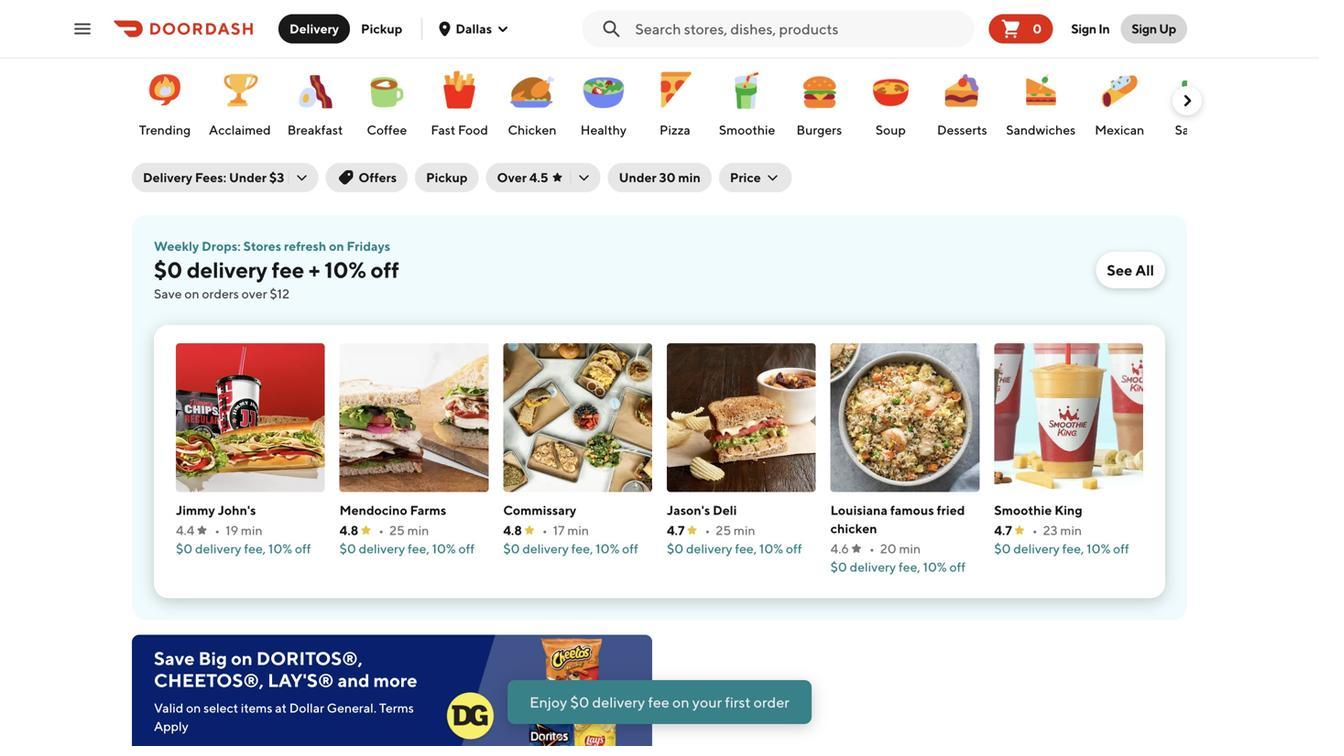 Task type: locate. For each thing, give the bounding box(es) containing it.
1 horizontal spatial 4.7
[[995, 523, 1012, 539]]

1 vertical spatial fee
[[648, 694, 670, 712]]

$0 inside "weekly drops: stores refresh on fridays $0 delivery fee + 10% off save on orders over $12"
[[154, 257, 182, 283]]

over 4.5 button
[[486, 163, 601, 192]]

1 horizontal spatial 25
[[716, 523, 731, 539]]

2 • 25 min from the left
[[705, 523, 756, 539]]

$0 down weekly
[[154, 257, 182, 283]]

10% for jason's deli
[[760, 542, 784, 557]]

save
[[154, 286, 182, 301], [154, 648, 195, 670]]

• left "19"
[[215, 523, 220, 539]]

delivery down jason's deli
[[686, 542, 733, 557]]

deli
[[713, 503, 737, 518]]

10% inside "weekly drops: stores refresh on fridays $0 delivery fee + 10% off save on orders over $12"
[[324, 257, 366, 283]]

fee, down • 17 min
[[572, 542, 593, 557]]

25 for deli
[[716, 523, 731, 539]]

delivery down 23
[[1014, 542, 1060, 557]]

1 save from the top
[[154, 286, 182, 301]]

fee, down farms at the left of page
[[408, 542, 430, 557]]

offers button
[[326, 163, 408, 192]]

• left 17
[[542, 523, 548, 539]]

1 • 25 min from the left
[[379, 523, 429, 539]]

1 horizontal spatial smoothie
[[995, 503, 1052, 518]]

off
[[371, 257, 399, 283], [295, 542, 311, 557], [459, 542, 475, 557], [622, 542, 639, 557], [786, 542, 802, 557], [1114, 542, 1130, 557], [950, 560, 966, 575]]

25 down 'mendocino farms'
[[390, 523, 405, 539]]

1 vertical spatial save
[[154, 648, 195, 670]]

19
[[226, 523, 238, 539]]

min for jason's deli
[[734, 523, 756, 539]]

flowers
[[1088, 2, 1133, 17]]

louisiana
[[831, 503, 888, 518]]

under left $3
[[229, 170, 267, 185]]

all
[[1136, 262, 1155, 279]]

price
[[730, 170, 761, 185]]

30
[[659, 170, 676, 185]]

25
[[390, 523, 405, 539], [716, 523, 731, 539]]

$0 delivery fee, 10% off for jimmy john's
[[176, 542, 311, 557]]

0 horizontal spatial pickup button
[[350, 14, 414, 44]]

$0 delivery fee, 10% off for louisiana famous fried chicken
[[831, 560, 966, 575]]

0 horizontal spatial under
[[229, 170, 267, 185]]

coffee
[[367, 122, 407, 137]]

10%
[[324, 257, 366, 283], [268, 542, 292, 557], [432, 542, 456, 557], [596, 542, 620, 557], [760, 542, 784, 557], [1087, 542, 1111, 557], [923, 560, 947, 575]]

lay's®
[[268, 670, 334, 692]]

fridays
[[347, 239, 391, 254]]

under left 30
[[619, 170, 657, 185]]

$0 down "4.4"
[[176, 542, 193, 557]]

2 4.8 from the left
[[503, 523, 522, 539]]

1 4.7 from the left
[[667, 523, 685, 539]]

see all link
[[1096, 252, 1166, 289]]

• for jason's deli
[[705, 523, 711, 539]]

1 horizontal spatial 4.8
[[503, 523, 522, 539]]

fee left your
[[648, 694, 670, 712]]

1 horizontal spatial sign
[[1132, 21, 1157, 36]]

delivery fees: under $3
[[143, 170, 284, 185]]

apply
[[154, 720, 189, 735]]

next button of carousel image
[[1178, 92, 1197, 110]]

25 down deli
[[716, 523, 731, 539]]

min for commissary
[[568, 523, 589, 539]]

fee, for louisiana famous fried chicken
[[899, 560, 921, 575]]

fee, for smoothie king
[[1063, 542, 1084, 557]]

1 horizontal spatial pickup button
[[415, 163, 479, 192]]

save big on doritos®, cheetos®, lay's® and more valid on select items at dollar general.  terms apply
[[154, 648, 418, 735]]

$0 down commissary
[[503, 542, 520, 557]]

sign
[[1072, 21, 1097, 36], [1132, 21, 1157, 36]]

$0 delivery fee, 10% off down 'mendocino farms'
[[340, 542, 475, 557]]

breakfast
[[287, 122, 343, 137]]

• 25 min down 'mendocino farms'
[[379, 523, 429, 539]]

4.8 down commissary
[[503, 523, 522, 539]]

min right 30
[[678, 170, 701, 185]]

offers
[[848, 2, 885, 17], [359, 170, 397, 185]]

• for smoothie king
[[1033, 523, 1038, 539]]

health link
[[558, 0, 664, 34]]

enjoy
[[530, 694, 568, 712]]

$0 down smoothie king
[[995, 542, 1011, 557]]

1 horizontal spatial delivery
[[290, 21, 339, 36]]

$0 delivery fee, 10% off for mendocino farms
[[340, 542, 475, 557]]

min right 20 at the bottom right of the page
[[899, 542, 921, 557]]

10% for jimmy john's
[[268, 542, 292, 557]]

retail link
[[914, 0, 1014, 34]]

delivery right enjoy
[[592, 694, 645, 712]]

+
[[309, 257, 320, 283]]

0 vertical spatial offers
[[848, 2, 885, 17]]

offers right offers image in the top right of the page
[[848, 2, 885, 17]]

pickup down fast
[[426, 170, 468, 185]]

min down king
[[1061, 523, 1082, 539]]

1 4.8 from the left
[[340, 523, 359, 539]]

0 horizontal spatial sign
[[1072, 21, 1097, 36]]

$0 delivery fee, 10% off down • 20 min
[[831, 560, 966, 575]]

0 horizontal spatial • 25 min
[[379, 523, 429, 539]]

25 for farms
[[390, 523, 405, 539]]

• left 20 at the bottom right of the page
[[870, 542, 875, 557]]

on right valid
[[186, 701, 201, 716]]

at
[[275, 701, 287, 716]]

open menu image
[[71, 18, 93, 40]]

delivery for smoothie king
[[1014, 542, 1060, 557]]

orders
[[202, 286, 239, 301]]

fee, down deli
[[735, 542, 757, 557]]

save left big
[[154, 648, 195, 670]]

pickup right the grocery icon
[[361, 21, 403, 36]]

4.8 down the mendocino
[[340, 523, 359, 539]]

4.6
[[831, 542, 849, 557]]

offers down coffee on the left top of the page
[[359, 170, 397, 185]]

• down jason's deli
[[705, 523, 711, 539]]

0 vertical spatial pickup
[[361, 21, 403, 36]]

delivery for jason's deli
[[686, 542, 733, 557]]

0 vertical spatial delivery
[[290, 21, 339, 36]]

smoothie up price
[[719, 122, 776, 137]]

pets image
[[690, 0, 734, 32]]

burgers
[[797, 122, 842, 137]]

fee, down • 19 min
[[244, 542, 266, 557]]

healthy
[[581, 122, 627, 137]]

•
[[215, 523, 220, 539], [379, 523, 384, 539], [542, 523, 548, 539], [705, 523, 711, 539], [1033, 523, 1038, 539], [870, 542, 875, 557]]

0 horizontal spatial 4.7
[[667, 523, 685, 539]]

1 25 from the left
[[390, 523, 405, 539]]

1 horizontal spatial • 25 min
[[705, 523, 756, 539]]

mendocino farms
[[340, 503, 446, 518]]

$0 delivery fee, 10% off down • 17 min
[[503, 542, 639, 557]]

2 save from the top
[[154, 648, 195, 670]]

2 under from the left
[[619, 170, 657, 185]]

off for jimmy john's
[[295, 542, 311, 557]]

• for jimmy john's
[[215, 523, 220, 539]]

offers inside button
[[359, 170, 397, 185]]

2 4.7 from the left
[[995, 523, 1012, 539]]

$0 for louisiana famous fried chicken
[[831, 560, 848, 575]]

save down weekly
[[154, 286, 182, 301]]

pickup button
[[350, 14, 414, 44], [415, 163, 479, 192]]

fee, for jimmy john's
[[244, 542, 266, 557]]

save inside "weekly drops: stores refresh on fridays $0 delivery fee + 10% off save on orders over $12"
[[154, 286, 182, 301]]

2 25 from the left
[[716, 523, 731, 539]]

delivery down "19"
[[195, 542, 242, 557]]

$0 down the 4.6
[[831, 560, 848, 575]]

fee,
[[244, 542, 266, 557], [408, 542, 430, 557], [572, 542, 593, 557], [735, 542, 757, 557], [1063, 542, 1084, 557], [899, 560, 921, 575]]

delivery button
[[279, 14, 350, 44]]

$12
[[270, 286, 290, 301]]

delivery for delivery
[[290, 21, 339, 36]]

0 horizontal spatial 25
[[390, 523, 405, 539]]

1 vertical spatial offers
[[359, 170, 397, 185]]

next button of carousel image
[[1178, 1, 1197, 19]]

0 horizontal spatial smoothie
[[719, 122, 776, 137]]

0 vertical spatial save
[[154, 286, 182, 301]]

4.7 down smoothie king
[[995, 523, 1012, 539]]

your
[[693, 694, 722, 712]]

mendocino
[[340, 503, 408, 518]]

salad
[[1175, 122, 1208, 137]]

$0 delivery fee, 10% off down • 23 min
[[995, 542, 1130, 557]]

min down deli
[[734, 523, 756, 539]]

1 horizontal spatial pickup
[[426, 170, 468, 185]]

0 horizontal spatial delivery
[[143, 170, 192, 185]]

delivery down 17
[[523, 542, 569, 557]]

over
[[242, 286, 267, 301]]

2 sign from the left
[[1132, 21, 1157, 36]]

health
[[613, 2, 653, 17]]

• left 23
[[1033, 523, 1038, 539]]

cheetos®,
[[154, 670, 264, 692]]

1 vertical spatial pickup
[[426, 170, 468, 185]]

$0 delivery fee, 10% off down • 19 min
[[176, 542, 311, 557]]

fee, down • 23 min
[[1063, 542, 1084, 557]]

10% for louisiana famous fried chicken
[[923, 560, 947, 575]]

fees:
[[195, 170, 226, 185]]

1 horizontal spatial fee
[[648, 694, 670, 712]]

delivery inside delivery button
[[290, 21, 339, 36]]

• for commissary
[[542, 523, 548, 539]]

min right "19"
[[241, 523, 263, 539]]

1 horizontal spatial offers
[[848, 2, 885, 17]]

0 horizontal spatial fee
[[272, 257, 304, 283]]

smoothie up 23
[[995, 503, 1052, 518]]

$0 down jason's
[[667, 542, 684, 557]]

$0
[[154, 257, 182, 283], [176, 542, 193, 557], [340, 542, 356, 557], [503, 542, 520, 557], [667, 542, 684, 557], [995, 542, 1011, 557], [831, 560, 848, 575], [570, 694, 590, 712]]

fee, for jason's deli
[[735, 542, 757, 557]]

min for smoothie king
[[1061, 523, 1082, 539]]

fast
[[431, 122, 456, 137]]

off for louisiana famous fried chicken
[[950, 560, 966, 575]]

delivery for commissary
[[523, 542, 569, 557]]

dallas
[[456, 21, 492, 36]]

0 horizontal spatial offers
[[359, 170, 397, 185]]

delivery for delivery fees: under $3
[[143, 170, 192, 185]]

$0 delivery fee, 10% off for smoothie king
[[995, 542, 1130, 557]]

$3
[[269, 170, 284, 185]]

$0 for mendocino farms
[[340, 542, 356, 557]]

min right 17
[[568, 523, 589, 539]]

4.7
[[667, 523, 685, 539], [995, 523, 1012, 539]]

1 horizontal spatial under
[[619, 170, 657, 185]]

fee, down • 20 min
[[899, 560, 921, 575]]

0 vertical spatial pickup button
[[350, 14, 414, 44]]

fee up $12
[[272, 257, 304, 283]]

pickup button right the grocery icon
[[350, 14, 414, 44]]

delivery down 20 at the bottom right of the page
[[850, 560, 896, 575]]

• for mendocino farms
[[379, 523, 384, 539]]

• 25 min down deli
[[705, 523, 756, 539]]

$0 for jimmy john's
[[176, 542, 193, 557]]

louisiana famous fried chicken
[[831, 503, 965, 537]]

0 horizontal spatial 4.8
[[340, 523, 359, 539]]

delivery
[[187, 257, 267, 283], [195, 542, 242, 557], [359, 542, 405, 557], [523, 542, 569, 557], [686, 542, 733, 557], [1014, 542, 1060, 557], [850, 560, 896, 575], [592, 694, 645, 712]]

min down farms at the left of page
[[407, 523, 429, 539]]

off for mendocino farms
[[459, 542, 475, 557]]

1 sign from the left
[[1072, 21, 1097, 36]]

• down the mendocino
[[379, 523, 384, 539]]

pickup button down fast
[[415, 163, 479, 192]]

• 23 min
[[1033, 523, 1082, 539]]

sign left up
[[1132, 21, 1157, 36]]

refresh
[[284, 239, 326, 254]]

delivery down the mendocino
[[359, 542, 405, 557]]

sign left in
[[1072, 21, 1097, 36]]

1 vertical spatial delivery
[[143, 170, 192, 185]]

delivery down drops:
[[187, 257, 267, 283]]

pets
[[737, 2, 763, 17]]

• 17 min
[[542, 523, 589, 539]]

$0 for smoothie king
[[995, 542, 1011, 557]]

on
[[329, 239, 344, 254], [185, 286, 199, 301], [231, 648, 253, 670], [673, 694, 690, 712], [186, 701, 201, 716]]

4.7 down jason's
[[667, 523, 685, 539]]

$0 down the mendocino
[[340, 542, 356, 557]]

4.8
[[340, 523, 359, 539], [503, 523, 522, 539]]

0 horizontal spatial pickup
[[361, 21, 403, 36]]

$0 delivery fee, 10% off down deli
[[667, 542, 802, 557]]

1 under from the left
[[229, 170, 267, 185]]

dallas button
[[437, 21, 511, 36]]

on right big
[[231, 648, 253, 670]]

1 vertical spatial smoothie
[[995, 503, 1052, 518]]

farms
[[410, 503, 446, 518]]

dollar
[[289, 701, 324, 716]]

0 vertical spatial smoothie
[[719, 122, 776, 137]]

0 vertical spatial fee
[[272, 257, 304, 283]]



Task type: vqa. For each thing, say whether or not it's contained in the screenshot.


Task type: describe. For each thing, give the bounding box(es) containing it.
4.7 for smoothie king
[[995, 523, 1012, 539]]

under inside button
[[619, 170, 657, 185]]

smoothie king
[[995, 503, 1083, 518]]

pets link
[[682, 0, 774, 34]]

offers link
[[793, 0, 896, 34]]

under 30 min button
[[608, 163, 712, 192]]

smoothie for smoothie
[[719, 122, 776, 137]]

select
[[204, 701, 238, 716]]

min inside button
[[678, 170, 701, 185]]

off for jason's deli
[[786, 542, 802, 557]]

general.
[[327, 701, 377, 716]]

off for smoothie king
[[1114, 542, 1130, 557]]

10% for smoothie king
[[1087, 542, 1111, 557]]

off inside "weekly drops: stores refresh on fridays $0 delivery fee + 10% off save on orders over $12"
[[371, 257, 399, 283]]

up
[[1159, 21, 1177, 36]]

desserts
[[937, 122, 988, 137]]

• 25 min for deli
[[705, 523, 756, 539]]

jason's
[[667, 503, 710, 518]]

first
[[725, 694, 751, 712]]

commissary
[[503, 503, 577, 518]]

food
[[458, 122, 488, 137]]

flowers link
[[1033, 0, 1144, 34]]

valid
[[154, 701, 184, 716]]

jimmy john's
[[176, 503, 256, 518]]

stores
[[243, 239, 281, 254]]

fee inside "weekly drops: stores refresh on fridays $0 delivery fee + 10% off save on orders over $12"
[[272, 257, 304, 283]]

weekly drops: stores refresh on fridays $0 delivery fee + 10% off save on orders over $12
[[154, 239, 399, 301]]

delivery inside "weekly drops: stores refresh on fridays $0 delivery fee + 10% off save on orders over $12"
[[187, 257, 267, 283]]

sign for sign up
[[1132, 21, 1157, 36]]

fee, for mendocino farms
[[408, 542, 430, 557]]

famous
[[891, 503, 934, 518]]

0
[[1033, 21, 1042, 36]]

more
[[374, 670, 418, 692]]

alcohol image
[[436, 0, 480, 32]]

4.7 for jason's deli
[[667, 523, 685, 539]]

0 button
[[989, 14, 1053, 44]]

delivery for jimmy john's
[[195, 542, 242, 557]]

on left the orders
[[185, 286, 199, 301]]

min for mendocino farms
[[407, 523, 429, 539]]

10% for mendocino farms
[[432, 542, 456, 557]]

fee, for commissary
[[572, 542, 593, 557]]

fried
[[937, 503, 965, 518]]

doritos®,
[[256, 648, 363, 670]]

on right refresh
[[329, 239, 344, 254]]

over
[[497, 170, 527, 185]]

retail image
[[921, 0, 965, 32]]

enjoy $0 delivery fee on your first order
[[530, 694, 790, 712]]

order
[[754, 694, 790, 712]]

• 25 min for farms
[[379, 523, 429, 539]]

chicken
[[508, 122, 557, 137]]

smoothie for smoothie king
[[995, 503, 1052, 518]]

under 30 min
[[619, 170, 701, 185]]

flowers image
[[1040, 0, 1084, 32]]

min for jimmy john's
[[241, 523, 263, 539]]

jimmy
[[176, 503, 215, 518]]

on left your
[[673, 694, 690, 712]]

sandwiches
[[1007, 122, 1076, 137]]

offers image
[[800, 0, 844, 32]]

• 19 min
[[215, 523, 263, 539]]

$0 for jason's deli
[[667, 542, 684, 557]]

weekly
[[154, 239, 199, 254]]

over 4.5
[[497, 170, 549, 185]]

delivery for mendocino farms
[[359, 542, 405, 557]]

trending
[[139, 122, 191, 137]]

• for louisiana famous fried chicken
[[870, 542, 875, 557]]

4.8 for commissary
[[503, 523, 522, 539]]

convenience image
[[143, 0, 187, 32]]

17
[[553, 523, 565, 539]]

delivery for louisiana famous fried chicken
[[850, 560, 896, 575]]

4.8 for mendocino farms
[[340, 523, 359, 539]]

save inside save big on doritos®, cheetos®, lay's® and more valid on select items at dollar general.  terms apply
[[154, 648, 195, 670]]

and
[[338, 670, 370, 692]]

terms
[[379, 701, 414, 716]]

sign up
[[1132, 21, 1177, 36]]

min for louisiana famous fried chicken
[[899, 542, 921, 557]]

king
[[1055, 503, 1083, 518]]

pizza
[[660, 122, 691, 137]]

health image
[[566, 0, 610, 32]]

acclaimed link
[[205, 59, 275, 143]]

4.4
[[176, 523, 195, 539]]

trending link
[[134, 59, 196, 143]]

Store search: begin typing to search for stores available on DoorDash text field
[[635, 19, 967, 39]]

sign for sign in
[[1072, 21, 1097, 36]]

4.5
[[530, 170, 549, 185]]

1 vertical spatial pickup button
[[415, 163, 479, 192]]

see all
[[1107, 262, 1155, 279]]

soup
[[876, 122, 906, 137]]

retail
[[969, 2, 1003, 17]]

23
[[1044, 523, 1058, 539]]

price button
[[719, 163, 792, 192]]

sign in
[[1072, 21, 1110, 36]]

off for commissary
[[622, 542, 639, 557]]

drops:
[[202, 239, 241, 254]]

$0 right enjoy
[[570, 694, 590, 712]]

$0 delivery fee, 10% off for jason's deli
[[667, 542, 802, 557]]

see
[[1107, 262, 1133, 279]]

john's
[[218, 503, 256, 518]]

sign in link
[[1061, 11, 1121, 47]]

$0 for commissary
[[503, 542, 520, 557]]

10% for commissary
[[596, 542, 620, 557]]

catering image
[[1170, 0, 1214, 32]]

chicken
[[831, 522, 877, 537]]

$0 delivery fee, 10% off for commissary
[[503, 542, 639, 557]]

sign up link
[[1121, 14, 1188, 44]]

20
[[880, 542, 897, 557]]

jason's deli
[[667, 503, 737, 518]]

mexican
[[1095, 122, 1145, 137]]

• 20 min
[[870, 542, 921, 557]]

big
[[198, 648, 227, 670]]

in
[[1099, 21, 1110, 36]]

grocery image
[[305, 0, 349, 32]]



